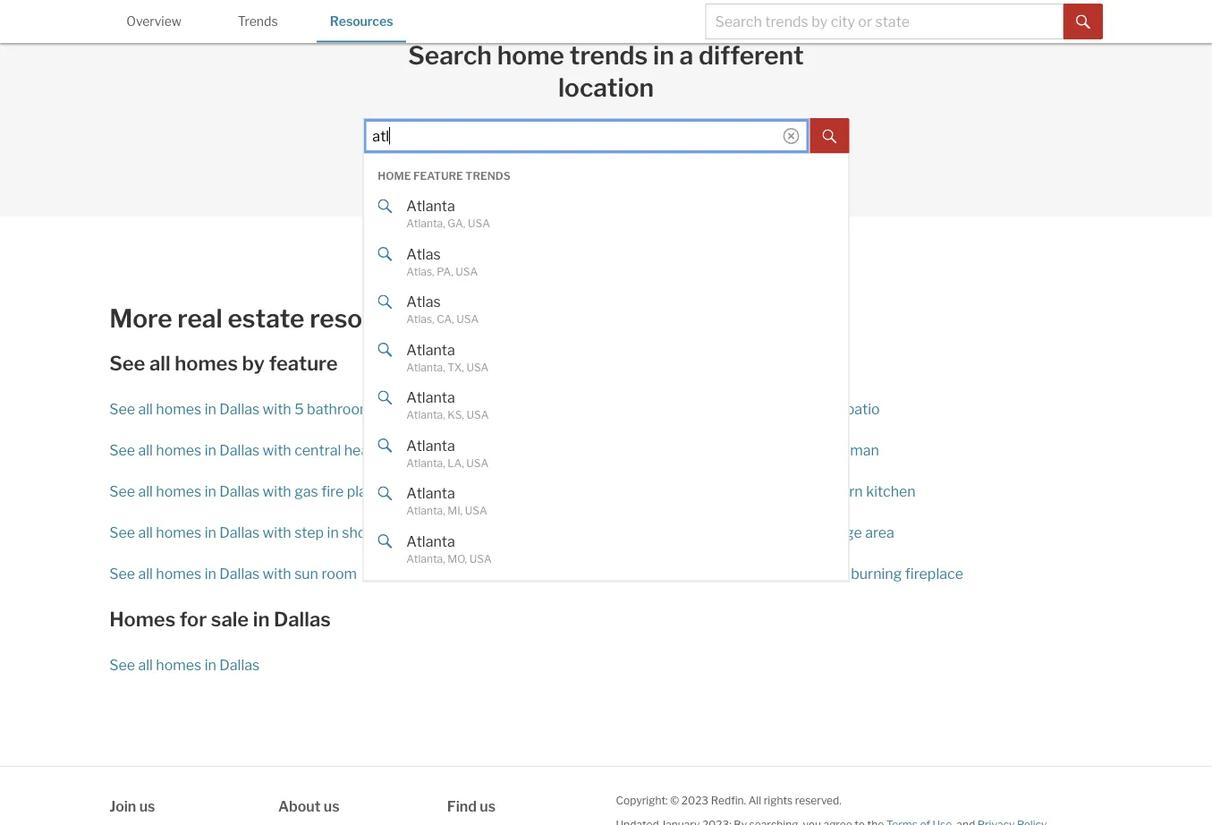 Task type: locate. For each thing, give the bounding box(es) containing it.
trends down search trends by city or state search box
[[540, 169, 583, 187]]

atlanta, left tx,
[[407, 361, 445, 374]]

atlanta for atlanta atlanta, ks, usa
[[407, 389, 455, 407]]

sale
[[211, 607, 249, 632]]

1 vertical spatial trends
[[466, 169, 511, 182]]

see all homes in dallas with 5 bathrooms link
[[109, 399, 587, 419]]

usa right tx,
[[467, 361, 489, 374]]

dallas down see all homes in dallas with central heat
[[219, 483, 260, 500]]

see all homes by feature
[[109, 352, 338, 376]]

Search trends by city or state search field
[[363, 118, 811, 154]]

usa inside atlanta atlanta, mi, usa
[[465, 505, 487, 518]]

atlanta link
[[407, 198, 795, 215], [407, 341, 795, 359], [407, 389, 795, 407], [407, 437, 795, 455], [407, 485, 795, 503], [407, 533, 795, 551]]

2 atlas from the top
[[407, 293, 441, 311]]

trends up location
[[570, 41, 648, 71]]

1 atlanta link from the top
[[407, 198, 795, 215]]

in down 'see all homes in dallas with storage area'
[[721, 565, 733, 582]]

1 atlas from the top
[[407, 245, 441, 263]]

usa right ga,
[[468, 217, 490, 230]]

0 vertical spatial atlas
[[407, 245, 441, 263]]

see all homes in dallas with modern kitchen
[[626, 483, 916, 500]]

in for homes for sale in dallas
[[253, 607, 270, 632]]

submit search image for search trends by city or state search box
[[823, 130, 837, 144]]

all for see all homes in dallas with step in shower
[[138, 524, 153, 541]]

atlanta,
[[407, 217, 445, 230], [407, 361, 445, 374], [407, 409, 445, 422], [407, 457, 445, 470], [407, 505, 445, 518], [407, 552, 445, 565]]

atlanta inside 'atlanta atlanta, mo, usa'
[[407, 533, 455, 550]]

dallas down the see all homes in dallas with back patio
[[736, 441, 776, 459]]

in for see all homes in dallas with sun room
[[205, 565, 216, 582]]

home trends in the united states
[[496, 169, 717, 187]]

usa for atlanta atlanta, ga, usa
[[468, 217, 490, 230]]

submit search image
[[1077, 15, 1091, 29], [823, 130, 837, 144]]

atlanta, inside atlanta atlanta, tx, usa
[[407, 361, 445, 374]]

atlas inside atlas atlas, ca, usa
[[407, 293, 441, 311]]

see for see all homes in dallas with craftsman
[[626, 441, 652, 459]]

see all homes in dallas with storage area
[[626, 524, 895, 541]]

us for about us
[[324, 798, 340, 815]]

homes down the see all homes in dallas with back patio
[[673, 441, 718, 459]]

join
[[109, 798, 136, 815]]

see all homes in dallas with craftsman
[[626, 441, 880, 459]]

in
[[653, 41, 675, 71], [586, 169, 598, 187], [205, 400, 216, 418], [721, 400, 733, 418], [205, 441, 216, 459], [721, 441, 733, 459], [205, 483, 216, 500], [721, 483, 733, 500], [205, 524, 216, 541], [327, 524, 339, 541], [721, 524, 733, 541], [205, 565, 216, 582], [721, 565, 733, 582], [253, 607, 270, 632], [205, 656, 216, 674]]

craftsman
[[811, 441, 880, 459]]

2 us from the left
[[324, 798, 340, 815]]

by
[[242, 352, 265, 376]]

in for see all homes in dallas with central heat
[[205, 441, 216, 459]]

all for see all homes in dallas with central heat
[[138, 441, 153, 459]]

atlanta, left la,
[[407, 457, 445, 470]]

2 home from the left
[[496, 169, 536, 187]]

with left back
[[779, 400, 808, 418]]

atlas up ca, in the top of the page
[[407, 293, 441, 311]]

dallas down see all homes in dallas with 5 bathrooms
[[219, 441, 260, 459]]

5 atlanta from the top
[[407, 485, 455, 502]]

dallas for see all homes in dallas with modern kitchen
[[736, 483, 776, 500]]

see for see all homes by feature
[[109, 352, 145, 376]]

see for see all homes in dallas with step in shower
[[109, 524, 135, 541]]

usa right ks,
[[467, 409, 489, 422]]

trends
[[570, 41, 648, 71], [540, 169, 583, 187]]

homes down for
[[156, 656, 202, 674]]

with left 5
[[263, 400, 292, 418]]

homes for see all homes in dallas with step in shower
[[156, 524, 202, 541]]

see all homes in dallas with storage area link
[[626, 523, 1103, 543]]

atlas atlas, ca, usa
[[407, 293, 479, 326]]

see all homes in dallas with sun room
[[109, 565, 357, 582]]

atlanta, left ga,
[[407, 217, 445, 230]]

atlanta inside atlanta atlanta, ga, usa
[[407, 198, 455, 215]]

2 atlanta, from the top
[[407, 361, 445, 374]]

atlanta for atlanta atlanta, mo, usa
[[407, 533, 455, 550]]

atlas
[[407, 245, 441, 263], [407, 293, 441, 311]]

usa
[[468, 217, 490, 230], [456, 265, 478, 278], [457, 313, 479, 326], [467, 361, 489, 374], [467, 409, 489, 422], [467, 457, 489, 470], [465, 505, 487, 518], [470, 552, 492, 565]]

all for see all homes in dallas with gas fire place
[[138, 483, 153, 500]]

in right step
[[327, 524, 339, 541]]

usa inside atlanta atlanta, ga, usa
[[468, 217, 490, 230]]

feature
[[413, 169, 463, 182]]

homes down see all homes in dallas with craftsman
[[673, 483, 718, 500]]

usa inside "atlanta atlanta, la, usa"
[[467, 457, 489, 470]]

atlanta up mi, on the bottom of the page
[[407, 485, 455, 502]]

in down the see all homes in dallas with back patio
[[721, 441, 733, 459]]

the
[[601, 169, 623, 187]]

home
[[378, 169, 411, 182], [496, 169, 536, 187]]

atlanta up la,
[[407, 437, 455, 454]]

atlanta, for atlanta atlanta, tx, usa
[[407, 361, 445, 374]]

homes up for
[[156, 565, 202, 582]]

atlas link for atlas atlas, ca, usa
[[407, 293, 795, 311]]

homes for sale in dallas
[[109, 607, 331, 632]]

dallas for see all homes in dallas with craftsman
[[736, 441, 776, 459]]

atlas link
[[407, 245, 795, 263], [407, 293, 795, 311]]

usa right la,
[[467, 457, 489, 470]]

0 vertical spatial trends
[[570, 41, 648, 71]]

6 atlanta from the top
[[407, 533, 455, 550]]

in for see all homes in dallas with 5 bathrooms
[[205, 400, 216, 418]]

dallas down see all homes in dallas with step in shower
[[219, 565, 260, 582]]

atlanta atlanta, mi, usa
[[407, 485, 487, 518]]

1 horizontal spatial us
[[324, 798, 340, 815]]

usa inside atlanta atlanta, tx, usa
[[467, 361, 489, 374]]

wood
[[811, 565, 848, 582]]

dallas inside see all homes in dallas with wood burning fireplace link
[[736, 565, 776, 582]]

usa for atlanta atlanta, mo, usa
[[470, 552, 492, 565]]

3 atlanta link from the top
[[407, 389, 795, 407]]

resources
[[330, 14, 393, 29]]

atlanta atlanta, tx, usa
[[407, 341, 489, 374]]

join us
[[109, 798, 155, 815]]

see for see all homes in dallas with gas fire place
[[109, 483, 135, 500]]

in up see all homes in dallas with craftsman
[[721, 400, 733, 418]]

1 atlas link from the top
[[407, 245, 795, 263]]

homes for see all homes in dallas with central heat
[[156, 441, 202, 459]]

find
[[447, 798, 477, 815]]

atlanta, for atlanta atlanta, ga, usa
[[407, 217, 445, 230]]

usa inside atlas atlas, ca, usa
[[457, 313, 479, 326]]

5 atlanta, from the top
[[407, 505, 445, 518]]

2 horizontal spatial us
[[480, 798, 496, 815]]

atlas, inside atlas atlas, pa, usa
[[407, 265, 435, 278]]

1 vertical spatial atlas link
[[407, 293, 795, 311]]

us right the join
[[139, 798, 155, 815]]

with
[[263, 400, 292, 418], [779, 400, 808, 418], [263, 441, 292, 459], [779, 441, 808, 459], [263, 483, 292, 500], [779, 483, 808, 500], [263, 524, 292, 541], [779, 524, 808, 541], [263, 565, 292, 582], [779, 565, 808, 582]]

with up see all homes in dallas with wood burning fireplace
[[779, 524, 808, 541]]

1 us from the left
[[139, 798, 155, 815]]

in down see all homes in dallas with central heat
[[205, 483, 216, 500]]

0 horizontal spatial home
[[378, 169, 411, 182]]

homes down see all homes by feature
[[156, 400, 202, 418]]

homes for see all homes in dallas with storage area
[[673, 524, 718, 541]]

dallas inside see all homes in dallas with modern kitchen link
[[736, 483, 776, 500]]

see for see all homes in dallas with sun room
[[109, 565, 135, 582]]

with left step
[[263, 524, 292, 541]]

2 atlas link from the top
[[407, 293, 795, 311]]

atlas up pa,
[[407, 245, 441, 263]]

in up see all homes in dallas with sun room in the left bottom of the page
[[205, 524, 216, 541]]

see for see all homes in dallas with wood burning fireplace
[[626, 565, 652, 582]]

usa right ca, in the top of the page
[[457, 313, 479, 326]]

atlas, left pa,
[[407, 265, 435, 278]]

all for see all homes in dallas
[[138, 656, 153, 674]]

home left feature
[[378, 169, 411, 182]]

see all homes in dallas with gas fire place link
[[109, 482, 587, 501]]

with left wood
[[779, 565, 808, 582]]

homes for see all homes in dallas
[[156, 656, 202, 674]]

dallas down see all homes in dallas with craftsman
[[736, 483, 776, 500]]

reserved.
[[795, 794, 842, 807]]

dallas down sale
[[219, 656, 260, 674]]

in left "the"
[[586, 169, 598, 187]]

atlanta up mo,
[[407, 533, 455, 550]]

atlanta, left mi, on the bottom of the page
[[407, 505, 445, 518]]

with for step
[[263, 524, 292, 541]]

dallas for homes for sale in dallas
[[274, 607, 331, 632]]

atlanta link for atlanta atlanta, la, usa
[[407, 437, 795, 455]]

usa inside atlanta atlanta, ks, usa
[[467, 409, 489, 422]]

4 atlanta, from the top
[[407, 457, 445, 470]]

with for back
[[779, 400, 808, 418]]

usa for atlanta atlanta, tx, usa
[[467, 361, 489, 374]]

dallas down sun in the left bottom of the page
[[274, 607, 331, 632]]

1 horizontal spatial home
[[496, 169, 536, 187]]

atlanta, left ks,
[[407, 409, 445, 422]]

atlanta
[[407, 198, 455, 215], [407, 341, 455, 359], [407, 389, 455, 407], [407, 437, 455, 454], [407, 485, 455, 502], [407, 533, 455, 550]]

resources link
[[317, 0, 406, 41]]

1 home from the left
[[378, 169, 411, 182]]

dallas inside see all homes in dallas with 5 bathrooms link
[[219, 400, 260, 418]]

in up homes for sale in dallas at the bottom left
[[205, 565, 216, 582]]

us right about
[[324, 798, 340, 815]]

united
[[626, 169, 670, 187]]

all
[[150, 352, 171, 376], [138, 400, 153, 418], [655, 400, 669, 418], [138, 441, 153, 459], [655, 441, 669, 459], [138, 483, 153, 500], [655, 483, 669, 500], [138, 524, 153, 541], [655, 524, 669, 541], [138, 565, 153, 582], [655, 565, 669, 582], [138, 656, 153, 674]]

home trends in the united states link
[[496, 169, 717, 187]]

1 vertical spatial submit search image
[[823, 130, 837, 144]]

see all homes in dallas with back patio
[[626, 400, 880, 418]]

5 atlanta link from the top
[[407, 485, 795, 503]]

in down homes for sale in dallas at the bottom left
[[205, 656, 216, 674]]

see all homes in dallas with craftsman link
[[626, 441, 1103, 460]]

1 vertical spatial atlas,
[[407, 313, 435, 326]]

1 atlas, from the top
[[407, 265, 435, 278]]

atlanta up ga,
[[407, 198, 455, 215]]

location
[[558, 73, 654, 103]]

1 atlanta, from the top
[[407, 217, 445, 230]]

atlanta inside atlanta atlanta, ks, usa
[[407, 389, 455, 407]]

6 atlanta, from the top
[[407, 552, 445, 565]]

see all homes in dallas
[[109, 656, 260, 674]]

see all homes in dallas with wood burning fireplace
[[626, 565, 964, 582]]

homes down see all homes in dallas with central heat
[[156, 483, 202, 500]]

dallas inside the see all homes in dallas with back patio link
[[736, 400, 776, 418]]

dallas for see all homes in dallas with storage area
[[736, 524, 776, 541]]

in right sale
[[253, 607, 270, 632]]

see all homes in dallas with sun room link
[[109, 564, 587, 584]]

homes down see all homes in dallas with 5 bathrooms
[[156, 441, 202, 459]]

dallas up see all homes in dallas with craftsman
[[736, 400, 776, 418]]

dallas inside see all homes in dallas with craftsman link
[[736, 441, 776, 459]]

with left central
[[263, 441, 292, 459]]

0 horizontal spatial submit search image
[[823, 130, 837, 144]]

gas
[[295, 483, 318, 500]]

atlanta for atlanta atlanta, mi, usa
[[407, 485, 455, 502]]

dallas inside see all homes in dallas with central heat link
[[219, 441, 260, 459]]

atlanta inside atlanta atlanta, tx, usa
[[407, 341, 455, 359]]

in down see all homes in dallas with craftsman
[[721, 483, 733, 500]]

home right feature
[[496, 169, 536, 187]]

atlanta, for atlanta atlanta, mi, usa
[[407, 505, 445, 518]]

dallas for see all homes in dallas with step in shower
[[219, 524, 260, 541]]

homes down see all homes in dallas with modern kitchen
[[673, 524, 718, 541]]

sun
[[295, 565, 319, 582]]

in left 'a'
[[653, 41, 675, 71]]

see for see all homes in dallas with modern kitchen
[[626, 483, 652, 500]]

0 vertical spatial trends
[[238, 14, 278, 29]]

with for storage
[[779, 524, 808, 541]]

dallas inside see all homes in dallas with step in shower link
[[219, 524, 260, 541]]

atlanta inside "atlanta atlanta, la, usa"
[[407, 437, 455, 454]]

atlas, left ca, in the top of the page
[[407, 313, 435, 326]]

atlanta, inside 'atlanta atlanta, mo, usa'
[[407, 552, 445, 565]]

atlanta, left mo,
[[407, 552, 445, 565]]

all for see all homes in dallas with wood burning fireplace
[[655, 565, 669, 582]]

dallas inside see all homes in dallas with gas fire place link
[[219, 483, 260, 500]]

dallas inside see all homes in dallas with storage area link
[[736, 524, 776, 541]]

0 horizontal spatial us
[[139, 798, 155, 815]]

atlanta up tx,
[[407, 341, 455, 359]]

3 atlanta, from the top
[[407, 409, 445, 422]]

atlanta inside atlanta atlanta, mi, usa
[[407, 485, 455, 502]]

0 vertical spatial atlas,
[[407, 265, 435, 278]]

atlanta up ks,
[[407, 389, 455, 407]]

atlanta, inside atlanta atlanta, mi, usa
[[407, 505, 445, 518]]

all for see all homes in dallas with back patio
[[655, 400, 669, 418]]

in down see all homes in dallas with 5 bathrooms
[[205, 441, 216, 459]]

3 atlanta from the top
[[407, 389, 455, 407]]

dallas inside 'see all homes in dallas' link
[[219, 656, 260, 674]]

modern
[[811, 483, 863, 500]]

4 atlanta link from the top
[[407, 437, 795, 455]]

usa for atlas atlas, ca, usa
[[457, 313, 479, 326]]

atlas, inside atlas atlas, ca, usa
[[407, 313, 435, 326]]

atlanta for atlanta atlanta, la, usa
[[407, 437, 455, 454]]

2 atlanta link from the top
[[407, 341, 795, 359]]

dallas for see all homes in dallas with back patio
[[736, 400, 776, 418]]

usa inside 'atlanta atlanta, mo, usa'
[[470, 552, 492, 565]]

atlanta, inside atlanta atlanta, ga, usa
[[407, 217, 445, 230]]

in for search home trends in a different location
[[653, 41, 675, 71]]

atlanta, inside "atlanta atlanta, la, usa"
[[407, 457, 445, 470]]

1 vertical spatial trends
[[540, 169, 583, 187]]

dallas down see all homes in dallas with modern kitchen
[[736, 524, 776, 541]]

rights
[[764, 794, 793, 807]]

bathrooms
[[307, 400, 380, 418]]

in down see all homes by feature
[[205, 400, 216, 418]]

heat
[[344, 441, 374, 459]]

4 atlanta from the top
[[407, 437, 455, 454]]

0 vertical spatial submit search image
[[1077, 15, 1091, 29]]

states
[[673, 169, 717, 187]]

us
[[139, 798, 155, 815], [324, 798, 340, 815], [480, 798, 496, 815]]

usa inside atlas atlas, pa, usa
[[456, 265, 478, 278]]

homes for see all homes in dallas with craftsman
[[673, 441, 718, 459]]

atlas, for atlas atlas, ca, usa
[[407, 313, 435, 326]]

dallas down 'see all homes in dallas with storage area'
[[736, 565, 776, 582]]

clear input button
[[784, 128, 800, 144]]

1 vertical spatial atlas
[[407, 293, 441, 311]]

usa right pa,
[[456, 265, 478, 278]]

about us
[[278, 798, 340, 815]]

see
[[109, 352, 145, 376], [109, 400, 135, 418], [626, 400, 652, 418], [109, 441, 135, 459], [626, 441, 652, 459], [109, 483, 135, 500], [626, 483, 652, 500], [109, 524, 135, 541], [626, 524, 652, 541], [109, 565, 135, 582], [626, 565, 652, 582], [109, 656, 135, 674]]

in for see all homes in dallas with gas fire place
[[205, 483, 216, 500]]

homes down 'real'
[[175, 352, 238, 376]]

usa for atlanta atlanta, la, usa
[[467, 457, 489, 470]]

homes up see all homes in dallas with craftsman
[[673, 400, 718, 418]]

3 us from the left
[[480, 798, 496, 815]]

tx,
[[448, 361, 464, 374]]

dallas inside see all homes in dallas with sun room link
[[219, 565, 260, 582]]

homes for see all homes by feature
[[175, 352, 238, 376]]

atlas link for atlas atlas, pa, usa
[[407, 245, 795, 263]]

with up see all homes in dallas with modern kitchen
[[779, 441, 808, 459]]

us right "find"
[[480, 798, 496, 815]]

homes up see all homes in dallas with sun room in the left bottom of the page
[[156, 524, 202, 541]]

6 atlanta link from the top
[[407, 533, 795, 551]]

room
[[322, 565, 357, 582]]

dallas up see all homes in dallas with central heat
[[219, 400, 260, 418]]

with left sun in the left bottom of the page
[[263, 565, 292, 582]]

trends inside search home trends in a different location
[[570, 41, 648, 71]]

0 vertical spatial atlas link
[[407, 245, 795, 263]]

atlanta atlanta, mo, usa
[[407, 533, 492, 565]]

ks,
[[448, 409, 464, 422]]

shower
[[342, 524, 392, 541]]

usa right mo,
[[470, 552, 492, 565]]

in for see all homes in dallas with wood burning fireplace
[[721, 565, 733, 582]]

atlas inside atlas atlas, pa, usa
[[407, 245, 441, 263]]

in inside search home trends in a different location
[[653, 41, 675, 71]]

2 atlanta from the top
[[407, 341, 455, 359]]

in down see all homes in dallas with modern kitchen
[[721, 524, 733, 541]]

overview link
[[109, 0, 199, 41]]

1 horizontal spatial submit search image
[[1077, 15, 1091, 29]]

homes down 'see all homes in dallas with storage area'
[[673, 565, 718, 582]]

usa right mi, on the bottom of the page
[[465, 505, 487, 518]]

with left gas at the left bottom
[[263, 483, 292, 500]]

atlanta, for atlanta atlanta, la, usa
[[407, 457, 445, 470]]

2 atlas, from the top
[[407, 313, 435, 326]]

ga,
[[448, 217, 466, 230]]

in for see all homes in dallas with step in shower
[[205, 524, 216, 541]]

dallas up see all homes in dallas with sun room in the left bottom of the page
[[219, 524, 260, 541]]

homes for see all homes in dallas with wood burning fireplace
[[673, 565, 718, 582]]

1 atlanta from the top
[[407, 198, 455, 215]]

with left modern
[[779, 483, 808, 500]]

dallas for see all homes in dallas with gas fire place
[[219, 483, 260, 500]]

atlanta, inside atlanta atlanta, ks, usa
[[407, 409, 445, 422]]

atlas,
[[407, 265, 435, 278], [407, 313, 435, 326]]

usa for atlanta atlanta, ks, usa
[[467, 409, 489, 422]]

back
[[811, 400, 843, 418]]



Task type: vqa. For each thing, say whether or not it's contained in the screenshot.


Task type: describe. For each thing, give the bounding box(es) containing it.
in for see all homes in dallas with back patio
[[721, 400, 733, 418]]

mi,
[[448, 505, 463, 518]]

with for modern
[[779, 483, 808, 500]]

more
[[109, 304, 172, 334]]

all for see all homes in dallas with modern kitchen
[[655, 483, 669, 500]]

atlas atlas, pa, usa
[[407, 245, 478, 278]]

mo,
[[448, 552, 467, 565]]

see for see all homes in dallas with central heat
[[109, 441, 135, 459]]

atlanta for atlanta atlanta, ga, usa
[[407, 198, 455, 215]]

dallas for see all homes in dallas with wood burning fireplace
[[736, 565, 776, 582]]

home
[[497, 41, 565, 71]]

all
[[749, 794, 762, 807]]

Search trends by city or state search field
[[706, 4, 1064, 39]]

atlanta link for atlanta atlanta, tx, usa
[[407, 341, 795, 359]]

pa,
[[437, 265, 454, 278]]

area
[[866, 524, 895, 541]]

a
[[680, 41, 694, 71]]

see all homes in dallas with central heat link
[[109, 441, 587, 460]]

storage
[[811, 524, 862, 541]]

atlanta link for atlanta atlanta, ga, usa
[[407, 198, 795, 215]]

0 horizontal spatial trends
[[238, 14, 278, 29]]

feature
[[269, 352, 338, 376]]

real
[[178, 304, 223, 334]]

with for gas
[[263, 483, 292, 500]]

atlanta, for atlanta atlanta, ks, usa
[[407, 409, 445, 422]]

usa for atlanta atlanta, mi, usa
[[465, 505, 487, 518]]

home for home trends in the united states
[[496, 169, 536, 187]]

dallas for see all homes in dallas with sun room
[[219, 565, 260, 582]]

with for 5
[[263, 400, 292, 418]]

place
[[347, 483, 383, 500]]

see for see all homes in dallas with storage area
[[626, 524, 652, 541]]

dallas for see all homes in dallas with 5 bathrooms
[[219, 400, 260, 418]]

find us
[[447, 798, 496, 815]]

search
[[408, 41, 492, 71]]

step
[[295, 524, 324, 541]]

search home trends in a different location
[[408, 41, 804, 103]]

with for wood
[[779, 565, 808, 582]]

redfin.
[[711, 794, 746, 807]]

see all homes in dallas with step in shower link
[[109, 523, 587, 543]]

kitchen
[[866, 483, 916, 500]]

homes for see all homes in dallas with back patio
[[673, 400, 718, 418]]

see all homes in dallas with 5 bathrooms
[[109, 400, 380, 418]]

central
[[295, 441, 341, 459]]

estate
[[228, 304, 305, 334]]

trends link
[[213, 0, 303, 41]]

see all homes in dallas with wood burning fireplace link
[[626, 564, 1103, 584]]

2023
[[682, 794, 709, 807]]

for
[[180, 607, 207, 632]]

more real estate resources
[[109, 304, 429, 334]]

dallas for see all homes in dallas
[[219, 656, 260, 674]]

patio
[[846, 400, 880, 418]]

atlanta atlanta, ga, usa
[[407, 198, 490, 230]]

see all homes in dallas with central heat
[[109, 441, 374, 459]]

atlanta link for atlanta atlanta, mi, usa
[[407, 485, 795, 503]]

in for see all homes in dallas with storage area
[[721, 524, 733, 541]]

see for see all homes in dallas with back patio
[[626, 400, 652, 418]]

all for see all homes in dallas with storage area
[[655, 524, 669, 541]]

overview
[[126, 14, 182, 29]]

homes for see all homes in dallas with gas fire place
[[156, 483, 202, 500]]

see all homes in dallas link
[[109, 655, 587, 675]]

la,
[[448, 457, 464, 470]]

atlanta atlanta, ks, usa
[[407, 389, 489, 422]]

in for see all homes in dallas with craftsman
[[721, 441, 733, 459]]

with for central
[[263, 441, 292, 459]]

with for craftsman
[[779, 441, 808, 459]]

home feature trends
[[378, 169, 511, 182]]

atlas, for atlas atlas, pa, usa
[[407, 265, 435, 278]]

in for see all homes in dallas
[[205, 656, 216, 674]]

all for see all homes in dallas with sun room
[[138, 565, 153, 582]]

all for see all homes in dallas with craftsman
[[655, 441, 669, 459]]

copyright:
[[616, 794, 668, 807]]

submit search image for search trends by city or state search field
[[1077, 15, 1091, 29]]

©
[[670, 794, 679, 807]]

burning
[[851, 565, 902, 582]]

homes for see all homes in dallas with 5 bathrooms
[[156, 400, 202, 418]]

all for see all homes in dallas with 5 bathrooms
[[138, 400, 153, 418]]

homes
[[109, 607, 176, 632]]

homes for see all homes in dallas with sun room
[[156, 565, 202, 582]]

home for home feature trends
[[378, 169, 411, 182]]

atlanta link for atlanta atlanta, mo, usa
[[407, 533, 795, 551]]

5
[[295, 400, 304, 418]]

us for join us
[[139, 798, 155, 815]]

see for see all homes in dallas
[[109, 656, 135, 674]]

atlas for atlas atlas, ca, usa
[[407, 293, 441, 311]]

in for see all homes in dallas with modern kitchen
[[721, 483, 733, 500]]

see all homes in dallas with gas fire place
[[109, 483, 383, 500]]

usa for atlas atlas, pa, usa
[[456, 265, 478, 278]]

atlanta for atlanta atlanta, tx, usa
[[407, 341, 455, 359]]

ca,
[[437, 313, 454, 326]]

see all homes in dallas with step in shower
[[109, 524, 392, 541]]

atlanta atlanta, la, usa
[[407, 437, 489, 470]]

copyright: © 2023 redfin. all rights reserved.
[[616, 794, 842, 807]]

atlanta, for atlanta atlanta, mo, usa
[[407, 552, 445, 565]]

1 horizontal spatial trends
[[466, 169, 511, 182]]

different
[[699, 41, 804, 71]]

atlas for atlas atlas, pa, usa
[[407, 245, 441, 263]]

see for see all homes in dallas with 5 bathrooms
[[109, 400, 135, 418]]

resources
[[310, 304, 429, 334]]

us for find us
[[480, 798, 496, 815]]

search input image
[[784, 128, 800, 144]]

dallas for see all homes in dallas with central heat
[[219, 441, 260, 459]]

about
[[278, 798, 321, 815]]

see all homes in dallas with modern kitchen link
[[626, 482, 1103, 501]]

with for sun
[[263, 565, 292, 582]]

see all homes in dallas with back patio link
[[626, 399, 1103, 419]]

fireplace
[[906, 565, 964, 582]]

all for see all homes by feature
[[150, 352, 171, 376]]

homes for see all homes in dallas with modern kitchen
[[673, 483, 718, 500]]



